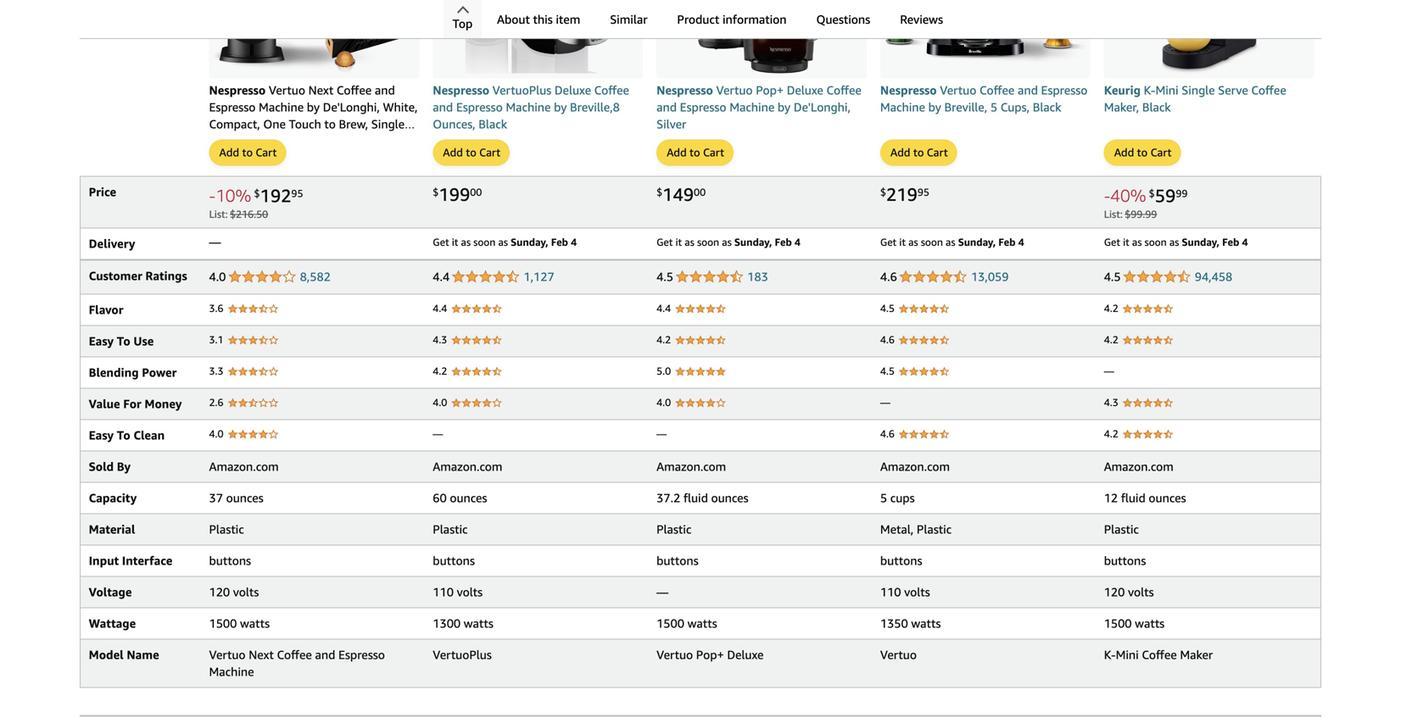 Task type: describe. For each thing, give the bounding box(es) containing it.
59
[[1155, 185, 1176, 206]]

0 vertical spatial 4.3
[[433, 334, 447, 345]]

serve inside "vertuo next coffee and espresso machine by de'longhi, white, compact, one touch to brew, single- serve coffee maker and espresso machine"
[[209, 134, 239, 148]]

machine inside vertuo coffee and espresso machine by breville, 5 cups, black
[[880, 100, 925, 114]]

4 get from the left
[[1104, 236, 1120, 248]]

blending power
[[89, 365, 177, 379]]

by inside "vertuoplus deluxe coffee and espresso machine by breville,8 ounces, black"
[[554, 100, 567, 114]]

2 ounces from the left
[[450, 491, 487, 505]]

1 get it as soon as sunday, feb 4 from the left
[[433, 236, 577, 248]]

2 get it as soon as sunday, feb 4 from the left
[[656, 236, 800, 248]]

compact,
[[209, 117, 260, 131]]

vertuo next coffee and espresso machine
[[209, 648, 385, 679]]

5.0
[[656, 365, 671, 377]]

5 add to cart submit from the left
[[1105, 140, 1180, 165]]

coffee inside "vertuoplus deluxe coffee and espresso machine by breville,8 ounces, black"
[[594, 83, 629, 97]]

3 buttons from the left
[[656, 554, 699, 568]]

1 buttons from the left
[[209, 554, 251, 568]]

3 watts from the left
[[687, 616, 717, 630]]

silver
[[656, 117, 686, 131]]

1 120 from the left
[[209, 585, 230, 599]]

model
[[89, 648, 124, 662]]

value for money
[[89, 397, 182, 411]]

4 ounces from the left
[[1149, 491, 1186, 505]]

1 it from the left
[[452, 236, 458, 248]]

list: $216.50
[[209, 208, 268, 220]]

3.1
[[209, 334, 224, 345]]

coffee inside k-mini single serve coffee maker, black
[[1251, 83, 1286, 97]]

pop+ for vertuo pop+ deluxe
[[696, 648, 724, 662]]

keurig
[[1104, 83, 1144, 97]]

one
[[263, 117, 286, 131]]

12
[[1104, 491, 1118, 505]]

cups,
[[1000, 100, 1030, 114]]

deluxe for vertuo pop+ deluxe
[[727, 648, 764, 662]]

k-mini coffee maker
[[1104, 648, 1213, 662]]

5 cart from the left
[[1150, 146, 1172, 159]]

maker,
[[1104, 100, 1139, 114]]

easy to use
[[89, 334, 154, 348]]

2 1500 from the left
[[656, 616, 684, 630]]

$ 219 95
[[880, 184, 929, 205]]

-10% $ 192 95
[[209, 185, 303, 206]]

1 add to cart from the left
[[219, 146, 277, 159]]

by inside vertuo pop+ deluxe coffee and espresso machine by de'longhi, silver
[[778, 100, 791, 114]]

espresso inside vertuo coffee and espresso machine by breville, 5 cups, black
[[1041, 83, 1088, 97]]

4 soon from the left
[[1144, 236, 1167, 248]]

nespresso vertuoplus deluxe coffee and espresso machine by breville,8 ounces, black image
[[458, 0, 618, 78]]

2 1500 watts from the left
[[656, 616, 717, 630]]

item
[[556, 12, 580, 26]]

3 amazon.com from the left
[[656, 460, 726, 474]]

37.2
[[656, 491, 680, 505]]

1 4 from the left
[[571, 236, 577, 248]]

nespresso vertuo next coffee and espresso machine by de'longhi, white, compact, one touch to brew, single-serve coffee maker and espresso machine image
[[209, 0, 419, 78]]

4 add from the left
[[890, 146, 910, 159]]

breville,8
[[570, 100, 620, 114]]

questions
[[816, 12, 870, 26]]

list: $99.99
[[1104, 208, 1157, 220]]

$99.99
[[1125, 208, 1157, 220]]

nespresso vertuo coffee and espresso machine by breville, 5 cups, black image
[[880, 0, 1090, 67]]

vertuoplus for vertuoplus deluxe coffee and espresso machine by breville,8 ounces, black
[[492, 83, 551, 97]]

2 volts from the left
[[457, 585, 483, 599]]

similar
[[610, 12, 647, 26]]

next for vertuo next coffee and espresso machine
[[249, 648, 274, 662]]

5 add to cart from the left
[[1114, 146, 1172, 159]]

4.2 for easy to use
[[1104, 334, 1118, 345]]

37
[[209, 491, 223, 505]]

95 inside $ 219 95
[[917, 186, 929, 198]]

k-mini single serve coffee maker, black
[[1104, 83, 1286, 114]]

219
[[886, 184, 917, 205]]

4 sunday, from the left
[[1182, 236, 1219, 248]]

3 feb from the left
[[998, 236, 1016, 248]]

4 buttons from the left
[[880, 554, 922, 568]]

4 volts from the left
[[1128, 585, 1154, 599]]

espresso inside vertuo pop+ deluxe coffee and espresso machine by de'longhi, silver
[[680, 100, 726, 114]]

top
[[453, 17, 473, 31]]

by
[[117, 460, 131, 474]]

sold
[[89, 460, 114, 474]]

3.3
[[209, 365, 224, 377]]

vertuo next coffee and espresso machine by de'longhi, white, compact, one touch to brew, single- serve coffee maker and espresso machine
[[209, 83, 418, 165]]

vertuo for vertuo next coffee and espresso machine
[[209, 648, 246, 662]]

information
[[723, 12, 787, 26]]

and inside vertuo coffee and espresso machine by breville, 5 cups, black
[[1018, 83, 1038, 97]]

1 vertical spatial 5
[[880, 491, 887, 505]]

touch
[[289, 117, 321, 131]]

name
[[127, 648, 159, 662]]

3 get from the left
[[880, 236, 897, 248]]

1 1500 from the left
[[209, 616, 237, 630]]

mini for coffee
[[1116, 648, 1139, 662]]

183
[[747, 270, 768, 284]]

2 get from the left
[[656, 236, 673, 248]]

and inside vertuo next coffee and espresso machine
[[315, 648, 335, 662]]

to left 'clean' on the left bottom
[[117, 428, 130, 442]]

to down ounces,
[[466, 146, 476, 159]]

1 vertical spatial maker
[[1180, 648, 1213, 662]]

capacity
[[89, 491, 137, 505]]

input
[[89, 554, 119, 568]]

2 4 from the left
[[795, 236, 800, 248]]

blending
[[89, 365, 139, 379]]

5 plastic from the left
[[1104, 522, 1139, 536]]

3 1500 watts from the left
[[1104, 616, 1165, 630]]

5 amazon.com from the left
[[1104, 460, 1174, 474]]

3 add to cart submit from the left
[[657, 140, 733, 165]]

3 it from the left
[[899, 236, 906, 248]]

2 plastic from the left
[[433, 522, 468, 536]]

1300 watts
[[433, 616, 493, 630]]

easy for easy to clean
[[89, 428, 114, 442]]

2 110 volts from the left
[[880, 585, 930, 599]]

fluid for 37.2
[[683, 491, 708, 505]]

$ 199 00
[[433, 184, 482, 205]]

wattage
[[89, 616, 136, 630]]

keurig k-mini single serve coffee maker, black image
[[1155, 0, 1263, 78]]

1 plastic from the left
[[209, 522, 244, 536]]

3 sunday, from the left
[[958, 236, 996, 248]]

4 get it as soon as sunday, feb 4 from the left
[[1104, 236, 1248, 248]]

1,127
[[524, 270, 554, 284]]

black inside k-mini single serve coffee maker, black
[[1142, 100, 1171, 114]]

interface
[[122, 554, 172, 568]]

price
[[89, 185, 116, 199]]

ratings
[[145, 269, 187, 283]]

vertuo pop+ deluxe coffee and espresso machine by de'longhi, silver
[[656, 83, 861, 131]]

nespresso for vertuoplus deluxe coffee and espresso machine by breville,8 ounces, black
[[433, 83, 492, 97]]

coffee inside vertuo pop+ deluxe coffee and espresso machine by de'longhi, silver
[[826, 83, 861, 97]]

4 4 from the left
[[1242, 236, 1248, 248]]

4.2 for easy to clean
[[1104, 428, 1118, 440]]

serve inside k-mini single serve coffee maker, black
[[1218, 83, 1248, 97]]

2 amazon.com from the left
[[433, 460, 502, 474]]

1 get from the left
[[433, 236, 449, 248]]

3 4 from the left
[[1018, 236, 1024, 248]]

$216.50
[[230, 208, 268, 220]]

use
[[133, 334, 154, 348]]

2 120 from the left
[[1104, 585, 1125, 599]]

white,
[[383, 100, 418, 114]]

money
[[144, 397, 182, 411]]

about
[[497, 12, 530, 26]]

3 volts from the left
[[904, 585, 930, 599]]

metal, plastic
[[880, 522, 952, 536]]

$ for 219
[[880, 186, 886, 198]]

2 buttons from the left
[[433, 554, 475, 568]]

1 watts from the left
[[240, 616, 270, 630]]

8,582
[[300, 270, 331, 284]]

-40% $ 59 99
[[1104, 185, 1188, 206]]

maker inside "vertuo next coffee and espresso machine by de'longhi, white, compact, one touch to brew, single- serve coffee maker and espresso machine"
[[280, 134, 313, 148]]

machine inside "vertuoplus deluxe coffee and espresso machine by breville,8 ounces, black"
[[506, 100, 551, 114]]

vertuo for vertuo coffee and espresso machine by breville, 5 cups, black
[[940, 83, 976, 97]]

black for coffee
[[479, 117, 507, 131]]

vertuoplus deluxe coffee and espresso machine by breville,8 ounces, black
[[433, 83, 629, 131]]

value
[[89, 397, 120, 411]]

to down compact,
[[242, 146, 253, 159]]

60 ounces
[[433, 491, 487, 505]]

4.6 for easy to use
[[880, 334, 895, 345]]

list: for 59
[[1104, 208, 1123, 220]]

material
[[89, 522, 135, 536]]

5 add from the left
[[1114, 146, 1134, 159]]

2 110 from the left
[[880, 585, 901, 599]]

vertuo for vertuo next coffee and espresso machine by de'longhi, white, compact, one touch to brew, single- serve coffee maker and espresso machine
[[269, 83, 305, 97]]

5 as from the left
[[908, 236, 918, 248]]

1 1500 watts from the left
[[209, 616, 270, 630]]

vertuoplus for vertuoplus
[[433, 648, 492, 662]]

4 cart from the left
[[927, 146, 948, 159]]

1 ounces from the left
[[226, 491, 263, 505]]

1 cart from the left
[[256, 146, 277, 159]]

customer
[[89, 269, 142, 283]]

1350 watts
[[880, 616, 941, 630]]

machine inside vertuo next coffee and espresso machine
[[209, 665, 254, 679]]

easy to clean
[[89, 428, 165, 442]]

1 110 from the left
[[433, 585, 454, 599]]

37 ounces
[[209, 491, 263, 505]]

37.2 fluid ounces
[[656, 491, 749, 505]]

4 it from the left
[[1123, 236, 1129, 248]]

$ inside '-10% $ 192 95'
[[254, 187, 260, 199]]

this
[[533, 12, 553, 26]]

1 add from the left
[[219, 146, 239, 159]]

single-
[[371, 117, 409, 131]]

4 plastic from the left
[[917, 522, 952, 536]]

k- for single
[[1144, 83, 1155, 97]]

2 add from the left
[[443, 146, 463, 159]]

4 add to cart submit from the left
[[881, 140, 956, 165]]

input interface
[[89, 554, 172, 568]]

1 as from the left
[[461, 236, 471, 248]]

3.6
[[209, 302, 224, 314]]

2 sunday, from the left
[[734, 236, 772, 248]]

12 fluid ounces
[[1104, 491, 1186, 505]]

3 soon from the left
[[921, 236, 943, 248]]

metal,
[[880, 522, 914, 536]]

1 volts from the left
[[233, 585, 259, 599]]

1 soon from the left
[[473, 236, 496, 248]]

3 cart from the left
[[703, 146, 724, 159]]



Task type: vqa. For each thing, say whether or not it's contained in the screenshot.


Task type: locate. For each thing, give the bounding box(es) containing it.
4 watts from the left
[[911, 616, 941, 630]]

to inside "vertuo next coffee and espresso machine by de'longhi, white, compact, one touch to brew, single- serve coffee maker and espresso machine"
[[324, 117, 336, 131]]

0 horizontal spatial 4.3
[[433, 334, 447, 345]]

nespresso for vertuo next coffee and espresso machine by de'longhi, white, compact, one touch to brew, single- serve coffee maker and espresso machine
[[209, 83, 269, 97]]

soon down $ 219 95
[[921, 236, 943, 248]]

1 add to cart submit from the left
[[210, 140, 285, 165]]

1500 watts
[[209, 616, 270, 630], [656, 616, 717, 630], [1104, 616, 1165, 630]]

$ for 149
[[656, 186, 662, 198]]

espresso
[[1041, 83, 1088, 97], [209, 100, 256, 114], [456, 100, 503, 114], [680, 100, 726, 114], [340, 134, 386, 148], [338, 648, 385, 662]]

2 vertical spatial 4.6
[[880, 428, 895, 440]]

0 horizontal spatial 1500
[[209, 616, 237, 630]]

de'longhi, inside "vertuo next coffee and espresso machine by de'longhi, white, compact, one touch to brew, single- serve coffee maker and espresso machine"
[[323, 100, 380, 114]]

next for vertuo next coffee and espresso machine by de'longhi, white, compact, one touch to brew, single- serve coffee maker and espresso machine
[[308, 83, 333, 97]]

cart up $ 219 95
[[927, 146, 948, 159]]

amazon.com up the 60 ounces
[[433, 460, 502, 474]]

power
[[142, 365, 177, 379]]

coffee inside vertuo coffee and espresso machine by breville, 5 cups, black
[[980, 83, 1015, 97]]

de'longhi, inside vertuo pop+ deluxe coffee and espresso machine by de'longhi, silver
[[794, 100, 851, 114]]

0 horizontal spatial 95
[[291, 187, 303, 199]]

plastic
[[209, 522, 244, 536], [433, 522, 468, 536], [656, 522, 691, 536], [917, 522, 952, 536], [1104, 522, 1139, 536]]

$
[[433, 186, 439, 198], [656, 186, 662, 198], [880, 186, 886, 198], [254, 187, 260, 199], [1149, 187, 1155, 199]]

nespresso for vertuo coffee and espresso machine by breville, 5 cups, black
[[880, 83, 940, 97]]

2 it from the left
[[675, 236, 682, 248]]

1500 watts up vertuo pop+ deluxe
[[656, 616, 717, 630]]

pop+ inside vertuo pop+ deluxe coffee and espresso machine by de'longhi, silver
[[756, 83, 784, 97]]

it down list: $99.99
[[1123, 236, 1129, 248]]

1 horizontal spatial 110
[[880, 585, 901, 599]]

vertuoplus down nespresso vertuoplus deluxe coffee and espresso machine by breville,8 ounces, black image
[[492, 83, 551, 97]]

1 horizontal spatial 110 volts
[[880, 585, 930, 599]]

amazon.com up 37 ounces
[[209, 460, 279, 474]]

coffee
[[337, 83, 372, 97], [594, 83, 629, 97], [826, 83, 861, 97], [980, 83, 1015, 97], [1251, 83, 1286, 97], [242, 134, 277, 148], [277, 648, 312, 662], [1142, 648, 1177, 662]]

$ inside $ 149 00
[[656, 186, 662, 198]]

sunday, up 13,059
[[958, 236, 996, 248]]

1 vertical spatial vertuoplus
[[433, 648, 492, 662]]

sold by
[[89, 460, 131, 474]]

watts
[[240, 616, 270, 630], [464, 616, 493, 630], [687, 616, 717, 630], [911, 616, 941, 630], [1135, 616, 1165, 630]]

by inside "vertuo next coffee and espresso machine by de'longhi, white, compact, one touch to brew, single- serve coffee maker and espresso machine"
[[307, 100, 320, 114]]

to left use
[[117, 334, 130, 348]]

add to cart up the -40% $ 59 99
[[1114, 146, 1172, 159]]

watts right '1350'
[[911, 616, 941, 630]]

0 horizontal spatial k-
[[1104, 648, 1116, 662]]

110 up the 1300
[[433, 585, 454, 599]]

for
[[123, 397, 141, 411]]

add down silver
[[667, 146, 687, 159]]

- for 59
[[1104, 185, 1110, 206]]

1 by from the left
[[307, 100, 320, 114]]

0 vertical spatial serve
[[1218, 83, 1248, 97]]

$ inside the -40% $ 59 99
[[1149, 187, 1155, 199]]

0 horizontal spatial -
[[209, 185, 215, 206]]

1 vertical spatial k-
[[1104, 648, 1116, 662]]

it down "149"
[[675, 236, 682, 248]]

amazon.com up cups
[[880, 460, 950, 474]]

get down "149"
[[656, 236, 673, 248]]

add to cart submit up $ 219 95
[[881, 140, 956, 165]]

clean
[[133, 428, 165, 442]]

nespresso for vertuo pop+ deluxe coffee and espresso machine by de'longhi, silver
[[656, 83, 716, 97]]

fluid right 12 at the right of page
[[1121, 491, 1146, 505]]

by left breville,
[[928, 100, 941, 114]]

cart up $ 199 00 in the left of the page
[[479, 146, 500, 159]]

buttons down the 60 ounces
[[433, 554, 475, 568]]

0 vertical spatial vertuoplus
[[492, 83, 551, 97]]

2 horizontal spatial deluxe
[[787, 83, 823, 97]]

1500 up k-mini coffee maker
[[1104, 616, 1132, 630]]

flavor
[[89, 303, 123, 317]]

00 inside $ 149 00
[[694, 186, 706, 198]]

00
[[470, 186, 482, 198], [694, 186, 706, 198]]

plastic down 37 ounces
[[209, 522, 244, 536]]

- for 192
[[209, 185, 215, 206]]

1350
[[880, 616, 908, 630]]

de'longhi,
[[323, 100, 380, 114], [794, 100, 851, 114]]

0 horizontal spatial next
[[249, 648, 274, 662]]

fluid right the 37.2
[[683, 491, 708, 505]]

1 vertical spatial 4.3
[[1104, 396, 1118, 408]]

00 inside $ 199 00
[[470, 186, 482, 198]]

to up the -40% $ 59 99
[[1137, 146, 1148, 159]]

as
[[461, 236, 471, 248], [498, 236, 508, 248], [685, 236, 694, 248], [722, 236, 732, 248], [908, 236, 918, 248], [946, 236, 955, 248], [1132, 236, 1142, 248], [1169, 236, 1179, 248]]

2 horizontal spatial 1500
[[1104, 616, 1132, 630]]

1 vertical spatial pop+
[[696, 648, 724, 662]]

mini
[[1155, 83, 1178, 97], [1116, 648, 1139, 662]]

94,458
[[1195, 270, 1232, 284]]

add to cart down ounces,
[[443, 146, 500, 159]]

it
[[452, 236, 458, 248], [675, 236, 682, 248], [899, 236, 906, 248], [1123, 236, 1129, 248]]

192
[[260, 185, 291, 206]]

4 add to cart from the left
[[890, 146, 948, 159]]

0 vertical spatial pop+
[[756, 83, 784, 97]]

2 watts from the left
[[464, 616, 493, 630]]

add to cart submit down silver
[[657, 140, 733, 165]]

add to cart down silver
[[667, 146, 724, 159]]

4.5
[[656, 270, 673, 284], [1104, 270, 1121, 284], [880, 302, 895, 314], [880, 365, 895, 377]]

voltage
[[89, 585, 132, 599]]

list: down 40%
[[1104, 208, 1123, 220]]

vertuo inside vertuo pop+ deluxe coffee and espresso machine by de'longhi, silver
[[716, 83, 753, 97]]

plastic down the 37.2
[[656, 522, 691, 536]]

149
[[662, 184, 694, 205]]

4.0
[[209, 270, 226, 284], [433, 396, 447, 408], [656, 396, 671, 408], [209, 428, 224, 440]]

soon
[[473, 236, 496, 248], [697, 236, 719, 248], [921, 236, 943, 248], [1144, 236, 1167, 248]]

1 vertical spatial mini
[[1116, 648, 1139, 662]]

1 120 volts from the left
[[209, 585, 259, 599]]

3 1500 from the left
[[1104, 616, 1132, 630]]

add down compact,
[[219, 146, 239, 159]]

40%
[[1110, 185, 1146, 206]]

3 plastic from the left
[[656, 522, 691, 536]]

1 horizontal spatial 1500 watts
[[656, 616, 717, 630]]

soon down $ 199 00 in the left of the page
[[473, 236, 496, 248]]

0 vertical spatial k-
[[1144, 83, 1155, 97]]

feb
[[551, 236, 568, 248], [775, 236, 792, 248], [998, 236, 1016, 248], [1222, 236, 1239, 248]]

list:
[[209, 208, 228, 220], [1104, 208, 1123, 220]]

—
[[209, 235, 221, 249], [1104, 365, 1114, 377], [880, 396, 890, 408], [433, 428, 443, 440], [656, 428, 667, 440], [656, 585, 668, 599]]

get down list: $99.99
[[1104, 236, 1120, 248]]

120
[[209, 585, 230, 599], [1104, 585, 1125, 599]]

buttons down metal,
[[880, 554, 922, 568]]

nespresso vertuo pop+ deluxe coffee and espresso machine by de'longhi, silver image
[[691, 0, 832, 78]]

8 as from the left
[[1169, 236, 1179, 248]]

vertuo inside "vertuo next coffee and espresso machine by de'longhi, white, compact, one touch to brew, single- serve coffee maker and espresso machine"
[[269, 83, 305, 97]]

deluxe inside "vertuoplus deluxe coffee and espresso machine by breville,8 ounces, black"
[[555, 83, 591, 97]]

1 vertical spatial next
[[249, 648, 274, 662]]

2 add to cart submit from the left
[[434, 140, 509, 165]]

5 buttons from the left
[[1104, 554, 1146, 568]]

1 list: from the left
[[209, 208, 228, 220]]

add to cart up $ 219 95
[[890, 146, 948, 159]]

0 horizontal spatial 00
[[470, 186, 482, 198]]

0 vertical spatial 4.6
[[880, 270, 897, 284]]

breville,
[[944, 100, 987, 114]]

deluxe inside vertuo pop+ deluxe coffee and espresso machine by de'longhi, silver
[[787, 83, 823, 97]]

- inside '-10% $ 192 95'
[[209, 185, 215, 206]]

black right cups,
[[1033, 100, 1061, 114]]

ounces right 37
[[226, 491, 263, 505]]

2 feb from the left
[[775, 236, 792, 248]]

ounces right the 37.2
[[711, 491, 749, 505]]

2 by from the left
[[554, 100, 567, 114]]

add to cart submit down ounces,
[[434, 140, 509, 165]]

1 nespresso from the left
[[209, 83, 269, 97]]

00 for 149
[[694, 186, 706, 198]]

1 4.6 from the top
[[880, 270, 897, 284]]

serve right single
[[1218, 83, 1248, 97]]

0 horizontal spatial deluxe
[[555, 83, 591, 97]]

mini for single
[[1155, 83, 1178, 97]]

3 by from the left
[[778, 100, 791, 114]]

$ 149 00
[[656, 184, 706, 205]]

1 horizontal spatial 120
[[1104, 585, 1125, 599]]

by up the touch
[[307, 100, 320, 114]]

4.3
[[433, 334, 447, 345], [1104, 396, 1118, 408]]

ounces right 60
[[450, 491, 487, 505]]

next inside "vertuo next coffee and espresso machine by de'longhi, white, compact, one touch to brew, single- serve coffee maker and espresso machine"
[[308, 83, 333, 97]]

1 horizontal spatial next
[[308, 83, 333, 97]]

add up 40%
[[1114, 146, 1134, 159]]

get down 199
[[433, 236, 449, 248]]

3 nespresso from the left
[[656, 83, 716, 97]]

95 inside '-10% $ 192 95'
[[291, 187, 303, 199]]

watts up vertuo next coffee and espresso machine
[[240, 616, 270, 630]]

deluxe
[[555, 83, 591, 97], [787, 83, 823, 97], [727, 648, 764, 662]]

1 easy from the top
[[89, 334, 114, 348]]

0 vertical spatial 5
[[990, 100, 997, 114]]

list: down 10%
[[209, 208, 228, 220]]

get down the 219
[[880, 236, 897, 248]]

sunday, up 183
[[734, 236, 772, 248]]

2 soon from the left
[[697, 236, 719, 248]]

single
[[1182, 83, 1215, 97]]

1 horizontal spatial vertuoplus
[[492, 83, 551, 97]]

- inside the -40% $ 59 99
[[1104, 185, 1110, 206]]

2 nespresso from the left
[[433, 83, 492, 97]]

ounces
[[226, 491, 263, 505], [450, 491, 487, 505], [711, 491, 749, 505], [1149, 491, 1186, 505]]

6 as from the left
[[946, 236, 955, 248]]

plastic down 12 at the right of page
[[1104, 522, 1139, 536]]

watts right the 1300
[[464, 616, 493, 630]]

$ for 199
[[433, 186, 439, 198]]

0 horizontal spatial 110 volts
[[433, 585, 483, 599]]

0 horizontal spatial 5
[[880, 491, 887, 505]]

1 sunday, from the left
[[511, 236, 548, 248]]

0 horizontal spatial 1500 watts
[[209, 616, 270, 630]]

pop+
[[756, 83, 784, 97], [696, 648, 724, 662]]

4.6 for easy to clean
[[880, 428, 895, 440]]

cart down the one
[[256, 146, 277, 159]]

espresso inside vertuo next coffee and espresso machine
[[338, 648, 385, 662]]

3 4.6 from the top
[[880, 428, 895, 440]]

plastic right metal,
[[917, 522, 952, 536]]

nespresso down reviews
[[880, 83, 940, 97]]

fluid for 12
[[1121, 491, 1146, 505]]

3 add from the left
[[667, 146, 687, 159]]

k-
[[1144, 83, 1155, 97], [1104, 648, 1116, 662]]

1 vertical spatial 4.6
[[880, 334, 895, 345]]

1500 up vertuo pop+ deluxe
[[656, 616, 684, 630]]

0 horizontal spatial serve
[[209, 134, 239, 148]]

model name
[[89, 648, 159, 662]]

5
[[990, 100, 997, 114], [880, 491, 887, 505]]

$ inside $ 219 95
[[880, 186, 886, 198]]

2 cart from the left
[[479, 146, 500, 159]]

2 easy from the top
[[89, 428, 114, 442]]

110 volts up 1350 watts
[[880, 585, 930, 599]]

k- for coffee
[[1104, 648, 1116, 662]]

5 left cups
[[880, 491, 887, 505]]

sunday, up 94,458
[[1182, 236, 1219, 248]]

2 horizontal spatial 1500 watts
[[1104, 616, 1165, 630]]

product information
[[677, 12, 787, 26]]

1 horizontal spatial de'longhi,
[[794, 100, 851, 114]]

customer ratings
[[89, 269, 187, 283]]

black inside vertuo coffee and espresso machine by breville, 5 cups, black
[[1033, 100, 1061, 114]]

199
[[439, 184, 470, 205]]

buttons down 12 at the right of page
[[1104, 554, 1146, 568]]

0 horizontal spatial 120
[[209, 585, 230, 599]]

it down the 219
[[899, 236, 906, 248]]

easy up sold
[[89, 428, 114, 442]]

1 horizontal spatial pop+
[[756, 83, 784, 97]]

2 add to cart from the left
[[443, 146, 500, 159]]

black inside "vertuoplus deluxe coffee and espresso machine by breville,8 ounces, black"
[[479, 117, 507, 131]]

get
[[433, 236, 449, 248], [656, 236, 673, 248], [880, 236, 897, 248], [1104, 236, 1120, 248]]

10%
[[215, 185, 251, 206]]

5 inside vertuo coffee and espresso machine by breville, 5 cups, black
[[990, 100, 997, 114]]

- up list: $99.99
[[1104, 185, 1110, 206]]

brew,
[[339, 117, 368, 131]]

vertuo inside vertuo coffee and espresso machine by breville, 5 cups, black
[[940, 83, 976, 97]]

2 00 from the left
[[694, 186, 706, 198]]

2 as from the left
[[498, 236, 508, 248]]

pop+ for vertuo pop+ deluxe coffee and espresso machine by de'longhi, silver
[[756, 83, 784, 97]]

5 cups
[[880, 491, 915, 505]]

1 00 from the left
[[470, 186, 482, 198]]

99
[[1176, 187, 1188, 199]]

3 get it as soon as sunday, feb 4 from the left
[[880, 236, 1024, 248]]

plastic down the 60 ounces
[[433, 522, 468, 536]]

product
[[677, 12, 719, 26]]

0 horizontal spatial fluid
[[683, 491, 708, 505]]

0 vertical spatial easy
[[89, 334, 114, 348]]

sunday, up 1,127
[[511, 236, 548, 248]]

0 vertical spatial next
[[308, 83, 333, 97]]

vertuoplus down 1300 watts
[[433, 648, 492, 662]]

1 vertical spatial easy
[[89, 428, 114, 442]]

0 horizontal spatial list:
[[209, 208, 228, 220]]

get it as soon as sunday, feb 4 down $99.99
[[1104, 236, 1248, 248]]

1 amazon.com from the left
[[209, 460, 279, 474]]

and
[[375, 83, 395, 97], [1018, 83, 1038, 97], [433, 100, 453, 114], [656, 100, 677, 114], [316, 134, 337, 148], [315, 648, 335, 662]]

0 horizontal spatial de'longhi,
[[323, 100, 380, 114]]

to up $ 219 95
[[913, 146, 924, 159]]

0 vertical spatial maker
[[280, 134, 313, 148]]

1 horizontal spatial fluid
[[1121, 491, 1146, 505]]

easy
[[89, 334, 114, 348], [89, 428, 114, 442]]

4 by from the left
[[928, 100, 941, 114]]

0 horizontal spatial black
[[479, 117, 507, 131]]

vertuo inside vertuo next coffee and espresso machine
[[209, 648, 246, 662]]

mini inside k-mini single serve coffee maker, black
[[1155, 83, 1178, 97]]

vertuo for vertuo pop+ deluxe coffee and espresso machine by de'longhi, silver
[[716, 83, 753, 97]]

ounces right 12 at the right of page
[[1149, 491, 1186, 505]]

next inside vertuo next coffee and espresso machine
[[249, 648, 274, 662]]

vertuo for vertuo pop+ deluxe
[[656, 648, 693, 662]]

buttons down 37 ounces
[[209, 554, 251, 568]]

volts
[[233, 585, 259, 599], [457, 585, 483, 599], [904, 585, 930, 599], [1128, 585, 1154, 599]]

00 for 199
[[470, 186, 482, 198]]

4 as from the left
[[722, 236, 732, 248]]

2 list: from the left
[[1104, 208, 1123, 220]]

to up $ 149 00
[[690, 146, 700, 159]]

deluxe for vertuo pop+ deluxe coffee and espresso machine by de'longhi, silver
[[787, 83, 823, 97]]

nespresso up silver
[[656, 83, 716, 97]]

black right ounces,
[[479, 117, 507, 131]]

machine
[[259, 100, 304, 114], [506, 100, 551, 114], [729, 100, 774, 114], [880, 100, 925, 114], [209, 151, 254, 165], [209, 665, 254, 679]]

add up the 219
[[890, 146, 910, 159]]

nespresso up ounces,
[[433, 83, 492, 97]]

$ inside $ 199 00
[[433, 186, 439, 198]]

1 horizontal spatial 95
[[917, 186, 929, 198]]

- up list: $216.50
[[209, 185, 215, 206]]

cart up 59
[[1150, 146, 1172, 159]]

amazon.com up 12 fluid ounces
[[1104, 460, 1174, 474]]

1 horizontal spatial k-
[[1144, 83, 1155, 97]]

add to cart submit down compact,
[[210, 140, 285, 165]]

2 horizontal spatial black
[[1142, 100, 1171, 114]]

2 de'longhi, from the left
[[794, 100, 851, 114]]

list: for 192
[[209, 208, 228, 220]]

nespresso
[[209, 83, 269, 97], [433, 83, 492, 97], [656, 83, 716, 97], [880, 83, 940, 97]]

110 up '1350'
[[880, 585, 901, 599]]

black right maker,
[[1142, 100, 1171, 114]]

amazon.com up 37.2 fluid ounces
[[656, 460, 726, 474]]

4 amazon.com from the left
[[880, 460, 950, 474]]

0 horizontal spatial mini
[[1116, 648, 1139, 662]]

120 volts
[[209, 585, 259, 599], [1104, 585, 1154, 599]]

4 nespresso from the left
[[880, 83, 940, 97]]

0 horizontal spatial pop+
[[696, 648, 724, 662]]

110 volts
[[433, 585, 483, 599], [880, 585, 930, 599]]

1300
[[433, 616, 461, 630]]

1 horizontal spatial 4.3
[[1104, 396, 1118, 408]]

add to cart submit up the -40% $ 59 99
[[1105, 140, 1180, 165]]

1 horizontal spatial -
[[1104, 185, 1110, 206]]

1 horizontal spatial list:
[[1104, 208, 1123, 220]]

1 horizontal spatial mini
[[1155, 83, 1178, 97]]

5 watts from the left
[[1135, 616, 1165, 630]]

1500 up vertuo next coffee and espresso machine
[[209, 616, 237, 630]]

machine inside vertuo pop+ deluxe coffee and espresso machine by de'longhi, silver
[[729, 100, 774, 114]]

coffee inside vertuo next coffee and espresso machine
[[277, 648, 312, 662]]

7 as from the left
[[1132, 236, 1142, 248]]

by down nespresso vertuo pop+ deluxe coffee and espresso machine by de'longhi, silver image
[[778, 100, 791, 114]]

espresso inside "vertuoplus deluxe coffee and espresso machine by breville,8 ounces, black"
[[456, 100, 503, 114]]

2.6
[[209, 396, 224, 408]]

easy down flavor
[[89, 334, 114, 348]]

fluid
[[683, 491, 708, 505], [1121, 491, 1146, 505]]

1 vertical spatial serve
[[209, 134, 239, 148]]

1 110 volts from the left
[[433, 585, 483, 599]]

1 fluid from the left
[[683, 491, 708, 505]]

0 horizontal spatial maker
[[280, 134, 313, 148]]

-
[[209, 185, 215, 206], [1104, 185, 1110, 206]]

to
[[324, 117, 336, 131], [242, 146, 253, 159], [466, 146, 476, 159], [690, 146, 700, 159], [913, 146, 924, 159], [1137, 146, 1148, 159], [117, 334, 130, 348], [117, 428, 130, 442]]

get it as soon as sunday, feb 4 up 13,059
[[880, 236, 1024, 248]]

0 vertical spatial mini
[[1155, 83, 1178, 97]]

1 horizontal spatial serve
[[1218, 83, 1248, 97]]

0 horizontal spatial 120 volts
[[209, 585, 259, 599]]

2 120 volts from the left
[[1104, 585, 1154, 599]]

by left breville,8
[[554, 100, 567, 114]]

2 fluid from the left
[[1121, 491, 1146, 505]]

1500 watts up vertuo next coffee and espresso machine
[[209, 616, 270, 630]]

add to cart down compact,
[[219, 146, 277, 159]]

1500 watts up k-mini coffee maker
[[1104, 616, 1165, 630]]

5 left cups,
[[990, 100, 997, 114]]

easy for easy to use
[[89, 334, 114, 348]]

and inside "vertuoplus deluxe coffee and espresso machine by breville,8 ounces, black"
[[433, 100, 453, 114]]

black for and
[[1033, 100, 1061, 114]]

3 as from the left
[[685, 236, 694, 248]]

cups
[[890, 491, 915, 505]]

and inside vertuo pop+ deluxe coffee and espresso machine by de'longhi, silver
[[656, 100, 677, 114]]

watts up vertuo pop+ deluxe
[[687, 616, 717, 630]]

serve down compact,
[[209, 134, 239, 148]]

vertuoplus inside "vertuoplus deluxe coffee and espresso machine by breville,8 ounces, black"
[[492, 83, 551, 97]]

reviews
[[900, 12, 943, 26]]

0 horizontal spatial vertuoplus
[[433, 648, 492, 662]]

1 horizontal spatial deluxe
[[727, 648, 764, 662]]

1 horizontal spatial black
[[1033, 100, 1061, 114]]

add
[[219, 146, 239, 159], [443, 146, 463, 159], [667, 146, 687, 159], [890, 146, 910, 159], [1114, 146, 1134, 159]]

4.2 for flavor
[[1104, 302, 1118, 314]]

1 horizontal spatial 120 volts
[[1104, 585, 1154, 599]]

1 horizontal spatial 5
[[990, 100, 997, 114]]

watts up k-mini coffee maker
[[1135, 616, 1165, 630]]

get it as soon as sunday, feb 4 up 183
[[656, 236, 800, 248]]

vertuo pop+ deluxe
[[656, 648, 764, 662]]

1 horizontal spatial 00
[[694, 186, 706, 198]]

0 horizontal spatial 110
[[433, 585, 454, 599]]

to left brew,
[[324, 117, 336, 131]]

ounces,
[[433, 117, 475, 131]]

1 horizontal spatial 1500
[[656, 616, 684, 630]]

soon down $99.99
[[1144, 236, 1167, 248]]

4 feb from the left
[[1222, 236, 1239, 248]]

k- inside k-mini single serve coffee maker, black
[[1144, 83, 1155, 97]]

Add to Cart submit
[[210, 140, 285, 165], [434, 140, 509, 165], [657, 140, 733, 165], [881, 140, 956, 165], [1105, 140, 1180, 165]]

1 - from the left
[[209, 185, 215, 206]]

by inside vertuo coffee and espresso machine by breville, 5 cups, black
[[928, 100, 941, 114]]

1 feb from the left
[[551, 236, 568, 248]]

3 add to cart from the left
[[667, 146, 724, 159]]

amazon.com
[[209, 460, 279, 474], [433, 460, 502, 474], [656, 460, 726, 474], [880, 460, 950, 474], [1104, 460, 1174, 474]]

1 horizontal spatial maker
[[1180, 648, 1213, 662]]

black
[[1033, 100, 1061, 114], [1142, 100, 1171, 114], [479, 117, 507, 131]]

soon down $ 149 00
[[697, 236, 719, 248]]

3 ounces from the left
[[711, 491, 749, 505]]

vertuo coffee and espresso machine by breville, 5 cups, black
[[880, 83, 1088, 114]]

delivery
[[89, 237, 135, 251]]



